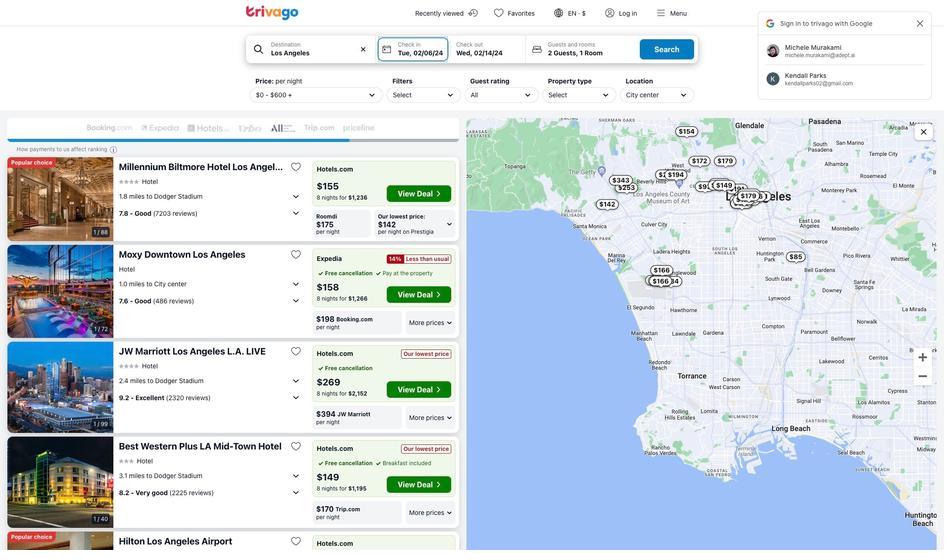 Task type: describe. For each thing, give the bounding box(es) containing it.
moxy downtown los angeles, (los angeles, usa) image
[[7, 245, 113, 338]]

millennium biltmore hotel los angeles, (los angeles, usa) image
[[7, 157, 113, 241]]

hotels.com image
[[187, 124, 230, 133]]

trivago logo image
[[246, 6, 299, 20]]

best western plus la mid-town hotel, (los angeles, usa) image
[[7, 437, 113, 528]]

map region
[[467, 118, 937, 550]]

hilton los angeles airport, (los angeles, usa) image
[[7, 532, 113, 550]]

vrbo image
[[238, 124, 263, 133]]



Task type: locate. For each thing, give the bounding box(es) containing it.
expedia image
[[140, 124, 179, 133]]

trip.com image
[[304, 124, 335, 133]]

jw marriott los angeles l.a. live, (los angeles, usa) image
[[7, 342, 113, 433]]

Where to? search field
[[271, 48, 370, 58]]

clear image
[[359, 45, 368, 53]]

None field
[[246, 36, 376, 63]]

booking.com image
[[86, 124, 133, 133]]

priceline image
[[343, 124, 377, 133]]

accor image
[[270, 124, 296, 133]]



